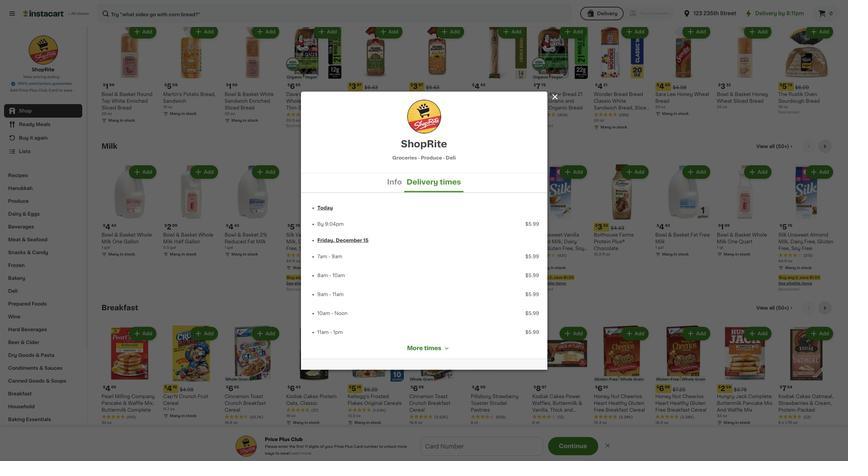 Task type: vqa. For each thing, say whether or not it's contained in the screenshot.


Task type: describe. For each thing, give the bounding box(es) containing it.
sliced,
[[299, 106, 314, 110]]

dairy inside $ 5 silk unsweet vanilla almond milk, dairy free, gluten free, soy free
[[564, 240, 577, 245]]

organic inside 'dave's killer bread 21 whole grains & seeds thin-sliced, whole grain organic bread, 20.5 oz loaf'
[[300, 113, 319, 117]]

many down 16 oz
[[293, 422, 304, 425]]

gallon for 2
[[185, 240, 200, 245]]

gluten inside the '$ 6 98 $7.20 honey nut cheerios heart healthy gluten free breakfast cereal'
[[690, 402, 706, 406]]

basket for bowl & basket white sandwich enriched sliced bread 20 oz
[[243, 92, 259, 97]]

stock down bowl & basket round top white enriched sliced bread 20 oz
[[124, 119, 135, 123]]

0 horizontal spatial shoprite logo image
[[28, 35, 58, 65]]

vegan for 6
[[305, 76, 317, 79]]

cakes for 6
[[304, 395, 318, 400]]

pastries
[[471, 408, 490, 413]]

1 vertical spatial to
[[379, 446, 383, 449]]

stock down $ 4 10 $4.98 cap'n crunch fruit cereal 11.7 oz
[[186, 415, 197, 418]]

deli link
[[4, 285, 82, 298]]

card inside please enter the first 11 digits of your price plus card number to unlock more ways to save!
[[354, 446, 363, 449]]

canned goods & soups
[[8, 379, 66, 384]]

7am
[[317, 254, 327, 259]]

0 vertical spatial deli
[[446, 156, 456, 160]]

& inside bowl & basket 2% reduced fat milk
[[361, 233, 364, 238]]

policy
[[47, 75, 59, 79]]

0 vertical spatial produce
[[421, 156, 442, 160]]

gut
[[409, 99, 418, 104]]

& inside bowl & basket 2% reduced fat milk 1 gal
[[237, 233, 241, 238]]

20 inside sara lee honey wheat bread 20 oz
[[656, 105, 661, 109]]

oats,
[[286, 402, 299, 406]]

any for (315)
[[788, 276, 795, 280]]

all for 5
[[769, 144, 775, 149]]

strawberry
[[493, 395, 519, 400]]

dairy inside silk vanilla almond milk, dairy free, gluten free, soy free
[[298, 240, 311, 245]]

& inside bowl & basket whole milk one gallon 1 gal
[[114, 233, 118, 238]]

whole inside bowl & basket whole milk one quart 1 qt
[[752, 233, 767, 238]]

$3.76
[[734, 388, 747, 393]]

loaf inside 'dave's killer bread 21 whole grains & seeds thin-sliced, whole grain organic bread, 20.5 oz loaf'
[[305, 119, 315, 124]]

free
[[376, 447, 389, 452]]

buy any 2, save $1.50 see eligible items for silk vanilla almond milk, dairy free, gluten free, soy free
[[286, 276, 328, 286]]

loaf inside wonder bread bread classic white sandwich bread, sliced white bread, 20 oz loaf
[[594, 119, 605, 124]]

classic inside wonder bread bread classic white sandwich bread, sliced white bread, 20 oz loaf
[[594, 99, 611, 104]]

& inside bowl & basket whole milk half gallon 0.5 gal
[[176, 233, 180, 238]]

view for 5
[[757, 144, 768, 149]]

many in stock down "(436)"
[[293, 267, 320, 270]]

$ 3 87 for arnold grains almighty gut balance bread
[[411, 83, 423, 90]]

strawberries
[[779, 402, 809, 406]]

$ inside the $ 4 65
[[103, 386, 105, 390]]

99 for bowl & basket whole milk half gallon
[[172, 224, 177, 228]]

1 inside bowl & basket whole milk one gallon 1 gal
[[102, 246, 103, 250]]

beer & cider link
[[4, 337, 82, 349]]

0 vertical spatial club
[[38, 89, 47, 92]]

milk inside bowl & basket whole milk one quart 1 qt
[[717, 240, 727, 245]]

09
[[172, 83, 178, 87]]

1 vertical spatial more
[[302, 452, 311, 456]]

pillsbury
[[471, 395, 491, 400]]

honey inside sara lee honey wheat bread 20 oz
[[677, 92, 693, 97]]

stock down bowl & basket white sandwich enriched sliced bread 20 oz
[[247, 119, 258, 123]]

54 for 2
[[726, 386, 731, 390]]

fl inside bolthouse farms protein plus® chocolate 15.2 fl oz
[[602, 253, 605, 257]]

20 inside wonder bread bread classic white sandwich bread, sliced white bread, 20 oz loaf
[[626, 113, 632, 117]]

original
[[364, 402, 383, 406]]

many in stock down (37)
[[293, 422, 320, 425]]

3 for bolthouse farms protein plus® chocolate
[[598, 224, 603, 231]]

4 for bowl & basket whole milk one gallon
[[105, 224, 110, 231]]

many down top
[[108, 119, 119, 123]]

$ inside $ 4 98
[[472, 386, 475, 390]]

- for 1pm
[[330, 330, 332, 335]]

43 for kodiak cakes protein oats, classic
[[296, 386, 301, 390]]

vanilla,
[[532, 408, 549, 413]]

1 vertical spatial plus
[[279, 438, 290, 443]]

3 up "bowl & basket honey wheat sliced bread 20 oz"
[[721, 83, 726, 90]]

cereal inside the honey nut cheerios heart healthy gluten free breakfast cereal
[[630, 408, 645, 413]]

76 up rustik
[[788, 83, 793, 87]]

76 for silk vanilla almond milk, dairy free, gluten free, soy free
[[295, 224, 300, 228]]

sponsored badge image inside product group
[[532, 435, 553, 439]]

sara lee honey wheat bread 20 oz
[[656, 92, 710, 109]]

$ 4 98
[[472, 386, 486, 393]]

basket for bowl & basket fat free milk 1 gal
[[673, 233, 690, 238]]

buy for (436)
[[287, 276, 294, 280]]

recipes
[[8, 173, 28, 178]]

2, for (315)
[[796, 276, 799, 280]]

items for (431)
[[556, 282, 566, 286]]

bread inside the rustik oven sourdough bread 16 oz
[[806, 99, 820, 104]]

hard beverages link
[[4, 324, 82, 337]]

all stores
[[71, 12, 89, 16]]

$ inside '$ 3 32'
[[718, 83, 721, 87]]

buy for (315)
[[779, 276, 787, 280]]

43 for bowl & basket 2% reduced fat milk
[[234, 224, 239, 228]]

wheat inside sara lee honey wheat bread 20 oz
[[694, 92, 710, 97]]

any for (3.38k)
[[603, 438, 610, 442]]

$4.43 original price: $4.98 element
[[656, 82, 712, 91]]

many down 20 oz
[[601, 126, 611, 129]]

1 vertical spatial deli
[[8, 289, 18, 294]]

1 $5.99 from the top
[[526, 222, 539, 227]]

$4.10 original price: $4.98 element
[[163, 385, 219, 394]]

buy for (3.38k)
[[595, 438, 602, 442]]

3 inside treatment tracker modal dialog
[[440, 447, 444, 452]]

8
[[536, 386, 541, 393]]

beverages inside "link"
[[8, 225, 34, 230]]

& inside beer & cider link
[[21, 341, 25, 345]]

$ 6 43
[[288, 386, 301, 393]]

stock down bowl & basket 2% reduced fat milk 1 gal
[[247, 253, 258, 257]]

complete inside hungry jack complete buttermilk pancake mix and waffle mix 32 oz
[[748, 395, 772, 400]]

pancake inside pearl milling company pancake & waffle mix, buttermilk complete
[[102, 402, 122, 406]]

$ 6 98 $7.20 honey nut cheerios heart healthy gluten free breakfast cereal
[[656, 386, 707, 413]]

silk for silk vanilla almond milk, dairy free, gluten free, soy free
[[286, 233, 294, 238]]

soy inside $ 5 silk unsweet vanilla almond milk, dairy free, gluten free, soy free
[[576, 247, 585, 251]]

$6.09
[[795, 85, 809, 90]]

view all (50+) button for 5
[[754, 140, 797, 153]]

breakfast inside 'breakfast' link
[[8, 392, 32, 397]]

1 horizontal spatial 9am
[[332, 254, 342, 259]]

(22)
[[804, 416, 811, 420]]

x
[[782, 422, 784, 425]]

any for (3.52k)
[[418, 438, 426, 442]]

4 inside $4.43 original price: $4.98 element
[[659, 83, 664, 90]]

$5.16 original price: $6.20 element
[[348, 385, 404, 394]]

times for delivery
[[440, 179, 461, 186]]

milk inside bowl & basket fat free milk 1 gal
[[656, 240, 665, 245]]

honey inside the honey nut cheerios heart healthy gluten free breakfast cereal
[[594, 395, 610, 400]]

service type group
[[580, 7, 675, 20]]

plus inside please enter the first 11 digits of your price plus card number to unlock more ways to save!
[[345, 446, 353, 449]]

many down lee
[[662, 112, 673, 116]]

fat for bowl & basket 2% reduced fat milk
[[371, 240, 378, 245]]

nut inside the '$ 6 98 $7.20 honey nut cheerios heart healthy gluten free breakfast cereal'
[[673, 395, 681, 400]]

orders
[[445, 447, 465, 452]]

one for 4
[[112, 240, 122, 245]]

& inside meat & seafood 'link'
[[22, 238, 26, 242]]

$1 for (20.7k)
[[256, 438, 260, 442]]

thick
[[550, 408, 563, 413]]

cap'n
[[163, 395, 178, 400]]

many in stock down (289)
[[601, 126, 627, 129]]

$6.20
[[364, 388, 378, 393]]

any for (436)
[[295, 276, 302, 280]]

stock down bowl & basket whole milk half gallon 0.5 gal
[[186, 253, 197, 257]]

milk inside bowl & basket whole milk one gallon 1 gal
[[102, 240, 111, 245]]

4 for pearl milling company pancake & waffle mix, buttermilk complete
[[105, 386, 110, 393]]

1 inside bowl & basket whole milk one quart 1 qt
[[717, 246, 719, 250]]

$ 7 76
[[534, 83, 546, 90]]

many in stock down bowl & basket whole milk one quart 1 qt
[[724, 253, 751, 257]]

stock down sara lee honey wheat bread 20 oz
[[678, 112, 689, 116]]

basket for bowl & basket round top white enriched sliced bread 20 oz
[[119, 92, 136, 97]]

number
[[364, 446, 378, 449]]

buy any 2, save $1 see eligible items for 18.8 oz
[[409, 438, 445, 448]]

oz inside bowl & basket round top white enriched sliced bread 20 oz
[[107, 112, 112, 116]]

$ 6 98
[[411, 386, 424, 393]]

view for 6
[[757, 306, 768, 311]]

$ 6 65 for cinnamon
[[226, 386, 239, 393]]

4 for wonder bread bread classic white sandwich bread, sliced white bread, 20 oz loaf
[[598, 83, 603, 90]]

oz inside 64 fl oz many in stock
[[542, 260, 546, 263]]

bowl for bowl & basket 2% reduced fat milk
[[348, 233, 359, 238]]

silk unsweet almond milk, dairy free, gluten free, soy free
[[779, 233, 834, 251]]

many down silk vanilla almond milk, dairy free, gluten free, soy free
[[293, 267, 304, 270]]

oz inside $ 4 10 $4.98 cap'n crunch fruit cereal 11.7 oz
[[170, 408, 175, 412]]

pricing
[[33, 75, 47, 79]]

soy for silk unsweet almond milk, dairy free, gluten free, soy free
[[792, 247, 801, 251]]

cinnamon for $ 6 98
[[409, 395, 434, 400]]

$ inside $ 8 87
[[534, 386, 536, 390]]

many down bowl & basket whole milk one quart 1 qt
[[724, 253, 735, 257]]

basket for bowl & basket honey wheat sliced bread 20 oz
[[735, 92, 751, 97]]

dave's for 6
[[286, 92, 302, 97]]

frozen link
[[4, 259, 82, 272]]

grains inside 'dave's killer bread 21 whole grains & seeds thin-sliced, whole grain organic bread, 20.5 oz loaf'
[[302, 99, 318, 104]]

snacks & candy link
[[4, 247, 82, 259]]

household link
[[4, 401, 82, 414]]

many down martin's potato bread, sandwich 18 oz
[[170, 112, 181, 116]]

eggs
[[28, 212, 40, 217]]

0 vertical spatial 11am
[[333, 292, 344, 297]]

9am - 11am
[[317, 292, 344, 297]]

1 horizontal spatial mix
[[764, 402, 773, 406]]

stock down hungry jack complete buttermilk pancake mix and waffle mix 32 oz at the bottom of the page
[[740, 422, 751, 425]]

many in stock down bowl & basket whole milk one gallon 1 gal at the left of page
[[108, 253, 135, 257]]

gluten inside the honey nut cheerios heart healthy gluten free breakfast cereal
[[629, 402, 645, 406]]

kodiak for 6
[[286, 395, 302, 400]]

64 fl oz for silk unsweet almond milk, dairy free, gluten free, soy free
[[779, 260, 793, 263]]

1 vertical spatial beverages
[[21, 328, 47, 333]]

1 horizontal spatial shoprite logo image
[[235, 436, 257, 458]]

protein inside arnold grains almighty plant protein bread
[[361, 99, 378, 104]]

bowl & basket white sandwich enriched sliced bread 20 oz
[[225, 92, 274, 116]]

123
[[694, 11, 702, 16]]

bowl & basket 2% reduced fat milk button
[[348, 164, 404, 259]]

grains inside arnold grains almighty gut balance bread 20 oz
[[426, 92, 442, 97]]

many in stock down half
[[170, 253, 197, 257]]

cream,
[[815, 402, 832, 406]]

fl down silk unsweet almond milk, dairy free, gluten free, soy free
[[785, 260, 787, 263]]

$1.50 for silk vanilla almond milk, dairy free, gluten free, soy free
[[318, 276, 328, 280]]

98 for 4
[[480, 386, 486, 390]]

many in stock down bowl & basket round top white enriched sliced bread 20 oz
[[108, 119, 135, 123]]

basket for bowl & basket 2% reduced fat milk
[[366, 233, 382, 238]]

15.4 oz
[[594, 422, 607, 425]]

free inside the honey nut cheerios heart healthy gluten free breakfast cereal
[[594, 408, 605, 413]]

$ inside $ 2 54
[[718, 386, 721, 390]]

ways
[[265, 452, 275, 456]]

sliced inside bowl & basket white sandwich enriched sliced bread 20 oz
[[225, 106, 239, 110]]

2% for bowl & basket 2% reduced fat milk 1 gal
[[260, 233, 267, 238]]

sliced inside "bowl & basket honey wheat sliced bread 20 oz"
[[734, 99, 748, 104]]

crunch for $ 6 98
[[409, 402, 427, 406]]

8:11pm
[[786, 11, 804, 16]]

(50+) for 5
[[776, 144, 789, 149]]

fluffy,
[[532, 415, 547, 420]]

fl down silk vanilla almond milk, dairy free, gluten free, soy free
[[292, 260, 295, 263]]

4 for pillsbury strawberry toaster strudel pastries
[[475, 386, 480, 393]]

2, for (436)
[[303, 276, 307, 280]]

& inside bowl & basket white sandwich enriched sliced bread 20 oz
[[237, 92, 241, 97]]

many down bowl & basket 2% reduced fat milk 1 gal
[[231, 253, 242, 257]]

1 vertical spatial mix
[[744, 408, 753, 413]]

$ 4 65
[[103, 386, 116, 393]]

2 horizontal spatial shoprite logo image
[[407, 100, 441, 134]]

many down and
[[724, 422, 735, 425]]

stock down martin's potato bread, sandwich 18 oz
[[186, 112, 197, 116]]

eligible for (436)
[[294, 282, 308, 286]]

bowl & basket whole milk one gallon 1 gal
[[102, 233, 152, 250]]

close image
[[604, 443, 611, 450]]

honey inside "bowl & basket honey wheat sliced bread 20 oz"
[[752, 92, 768, 97]]

4 inside $ 4 10 $4.98 cap'n crunch fruit cereal 11.7 oz
[[167, 386, 172, 393]]

free inside bowl & basket fat free milk 1 gal
[[700, 233, 710, 238]]

1 horizontal spatial price
[[265, 438, 278, 443]]

tab list containing info
[[301, 174, 547, 193]]

0 vertical spatial view
[[23, 75, 32, 79]]

please
[[265, 446, 277, 449]]

oz inside hungry jack complete buttermilk pancake mix and waffle mix 32 oz
[[723, 415, 727, 418]]

$ 5 silk unsweet vanilla almond milk, dairy free, gluten free, soy free
[[532, 224, 585, 258]]

$3.33 original price: $4.43 element
[[594, 223, 650, 232]]

21 for 7
[[578, 92, 583, 97]]

& inside dry goods & pasta link
[[36, 354, 40, 358]]

1 vertical spatial 9am
[[317, 292, 328, 297]]

buttermilk inside hungry jack complete buttermilk pancake mix and waffle mix 32 oz
[[717, 402, 742, 406]]

$5.76 original price: $6.09 element
[[779, 82, 835, 91]]

flakes
[[348, 402, 363, 406]]

Card Number text field
[[421, 438, 543, 456]]

1 vertical spatial 11am
[[317, 330, 329, 335]]

4 for bowl & basket 2% reduced fat milk
[[229, 224, 234, 231]]

frozen
[[8, 263, 25, 268]]

vanilla inside $ 5 silk unsweet vanilla almond milk, dairy free, gluten free, soy free
[[564, 233, 579, 238]]

eligible for (20.7k)
[[233, 444, 247, 448]]

whole grain for $ 6 98
[[410, 378, 433, 382]]

1 horizontal spatial 10am
[[333, 273, 345, 278]]

delivery by 8:11pm
[[755, 11, 804, 16]]

1 inside bowl & basket fat free milk 1 gal
[[656, 246, 657, 250]]

bowl for bowl & basket round top white enriched sliced bread 20 oz
[[102, 92, 113, 97]]

2 vertical spatial 32
[[102, 422, 106, 425]]

$4.98 inside $ 4 10 $4.98 cap'n crunch fruit cereal 11.7 oz
[[180, 388, 194, 393]]

wine link
[[4, 311, 82, 324]]

18
[[163, 105, 167, 109]]

buy it again
[[19, 136, 48, 141]]

20.5 inside 'dave's killer bread 21 whole grains & seeds thin-sliced, whole grain organic bread, 20.5 oz loaf'
[[286, 119, 297, 124]]

prepared
[[8, 302, 31, 307]]

oz inside bolthouse farms protein plus® chocolate 15.2 fl oz
[[606, 253, 610, 257]]

view pricing policy link
[[23, 75, 63, 80]]

64 fl oz for silk vanilla almond milk, dairy free, gluten free, soy free
[[286, 260, 300, 263]]

1 horizontal spatial club
[[291, 438, 303, 443]]

many in stock down martin's potato bread, sandwich 18 oz
[[170, 112, 197, 116]]

and inside kodiak cakes power waffles, buttermilk & vanilla, thick and fluffy, protein-packed
[[564, 408, 573, 413]]

2 vertical spatial to
[[276, 452, 279, 456]]

snacks & candy
[[8, 251, 48, 255]]

many in stock down (315)
[[785, 267, 812, 270]]

many in stock down bowl & basket fat free milk 1 gal
[[662, 253, 689, 257]]

arnold grains almighty gut balance bread 20 oz
[[409, 92, 464, 109]]

shoprite for leftmost shoprite logo
[[32, 67, 54, 72]]

milk, for silk vanilla almond milk, dairy free, gluten free, soy free
[[286, 240, 297, 245]]

healthy inside the honey nut cheerios heart healthy gluten free breakfast cereal
[[609, 402, 627, 406]]

in inside 64 fl oz many in stock
[[551, 267, 554, 270]]

many down half
[[170, 253, 181, 257]]

many in stock down $ 4 10 $4.98 cap'n crunch fruit cereal 11.7 oz
[[170, 415, 197, 418]]

2, for (3.52k)
[[426, 438, 430, 442]]

stock down (315)
[[801, 267, 812, 270]]

$5.99 for 11am
[[526, 292, 539, 297]]

grains inside arnold grains almighty plant protein bread
[[365, 92, 380, 97]]

continue
[[559, 444, 587, 450]]

2, for (20.7k)
[[242, 438, 245, 442]]

$ 5 16 $6.20 kellogg's frosted flakes original cereals
[[348, 386, 402, 406]]

buy any 2, save $1.50 see eligible items for silk unsweet almond milk, dairy free, gluten free, soy free
[[779, 276, 820, 286]]

oz inside sara lee honey wheat bread 20 oz
[[661, 105, 666, 109]]

(289)
[[619, 114, 629, 117]]

0 vertical spatial price
[[19, 89, 28, 92]]

$ inside $ 2 99
[[164, 224, 167, 228]]

bread inside bowl & basket round top white enriched sliced bread 20 oz
[[117, 106, 132, 110]]

protein- inside kodiak cakes oatmeal, strawberries & cream, protein-packed
[[779, 408, 798, 413]]

many down silk unsweet almond milk, dairy free, gluten free, soy free
[[785, 267, 796, 270]]

many in stock down hungry jack complete buttermilk pancake mix and waffle mix 32 oz at the bottom of the page
[[724, 422, 751, 425]]

snacks
[[8, 251, 26, 255]]

(3.52k)
[[434, 416, 448, 420]]

enter
[[278, 446, 288, 449]]

eligible for (315)
[[787, 282, 801, 286]]

sliced inside wonder bread bread classic white sandwich bread, sliced white bread, 20 oz loaf
[[635, 106, 650, 110]]

87 inside $ 8 87
[[542, 386, 547, 390]]

$ 1 99 for bowl & basket white sandwich enriched sliced bread
[[226, 83, 238, 90]]

2, for (431)
[[550, 276, 553, 280]]

potato
[[183, 92, 199, 97]]

10am - noon
[[317, 311, 348, 316]]

20.5 oz
[[286, 119, 300, 123]]

hungry
[[717, 395, 735, 400]]

pillsbury strawberry toaster strudel pastries
[[471, 395, 519, 413]]

235th
[[704, 11, 719, 16]]

rustik
[[789, 92, 804, 97]]

gal for bowl & basket 2% reduced fat milk
[[227, 246, 233, 250]]

killer for 6
[[303, 92, 315, 97]]

almond inside $ 5 silk unsweet vanilla almond milk, dairy free, gluten free, soy free
[[532, 240, 551, 245]]

jack
[[736, 395, 747, 400]]

stock down bowl & basket fat free milk 1 gal
[[678, 253, 689, 257]]

bowl & basket round top white enriched sliced bread 20 oz
[[102, 92, 153, 116]]

groceries · produce · deli
[[392, 156, 456, 160]]

2, for (3.38k)
[[611, 438, 615, 442]]

cheerios inside the honey nut cheerios heart healthy gluten free breakfast cereal
[[621, 395, 642, 400]]

reduced for bowl & basket 2% reduced fat milk 1 gal
[[225, 240, 246, 245]]

0 horizontal spatial card
[[48, 89, 58, 92]]

arnold for plant
[[348, 92, 363, 97]]

by 9:04pm
[[317, 222, 344, 227]]

reduced for bowl & basket 2% reduced fat milk
[[348, 240, 369, 245]]

wheat inside "bowl & basket honey wheat sliced bread 20 oz"
[[717, 99, 732, 104]]

dairy inside 'link'
[[8, 212, 21, 217]]

$ 8 87
[[534, 386, 547, 393]]

more button
[[538, 444, 565, 455]]

item carousel region containing milk
[[102, 140, 835, 296]]

8am
[[317, 273, 328, 278]]

1 horizontal spatial $4.98
[[673, 85, 687, 90]]

recipes link
[[4, 169, 82, 182]]

groceries
[[392, 156, 417, 160]]

$ 3 87 for arnold grains almighty plant protein bread
[[349, 83, 362, 90]]

fl inside 64 fl oz many in stock
[[538, 260, 541, 263]]

please enter the first 11 digits of your price plus card number to unlock more ways to save!
[[265, 446, 407, 456]]

condiments
[[8, 366, 38, 371]]

many in stock down 13.5 oz
[[355, 422, 381, 425]]

pancake inside hungry jack complete buttermilk pancake mix and waffle mix 32 oz
[[743, 402, 763, 406]]

stock down (289)
[[617, 126, 627, 129]]

& inside kodiak cakes power waffles, buttermilk & vanilla, thick and fluffy, protein-packed
[[579, 402, 582, 406]]

bread inside 'dave's killer bread 21 whole grains & seeds thin-sliced, whole grain organic bread, 20.5 oz loaf'
[[316, 92, 330, 97]]

basket for bowl & basket whole milk one gallon 1 gal
[[119, 233, 136, 238]]

and inside dave's killer bread 21 whole grains and seeds organic bread
[[565, 99, 574, 104]]

frosted
[[371, 395, 389, 400]]

(3.38k) for $7.20
[[681, 416, 695, 420]]

save for (315)
[[800, 276, 809, 280]]

(436)
[[311, 254, 321, 258]]

stock up 8am
[[309, 267, 320, 270]]

4 for bowl & basket fat free milk
[[659, 224, 664, 231]]

stock down bowl & basket whole milk one gallon 1 gal at the left of page
[[124, 253, 135, 257]]

grain inside 'dave's killer bread 21 whole grains & seeds thin-sliced, whole grain organic bread, 20.5 oz loaf'
[[286, 113, 299, 117]]

treatment tracker modal dialog
[[88, 438, 848, 462]]

stock down quart
[[740, 253, 751, 257]]



Task type: locate. For each thing, give the bounding box(es) containing it.
wheat
[[694, 92, 710, 97], [717, 99, 732, 104]]

0 horizontal spatial $ 3 87
[[349, 83, 362, 90]]

delivery for delivery
[[597, 11, 618, 16]]

unsweet up (315)
[[788, 233, 809, 238]]

vegan up close modal image
[[551, 76, 563, 79]]

6 ct down fluffy,
[[532, 422, 540, 425]]

1 horizontal spatial more
[[546, 448, 556, 451]]

20 inside bowl & basket white sandwich enriched sliced bread 20 oz
[[225, 112, 230, 116]]

2 horizontal spatial soy
[[792, 247, 801, 251]]

waffles,
[[532, 402, 552, 406]]

$ inside $ 6 98
[[411, 386, 413, 390]]

3 $1 from the left
[[625, 438, 629, 442]]

honey down $6.98 original price: $7.20 element
[[656, 395, 671, 400]]

2 $1.50 from the left
[[564, 276, 574, 280]]

delivery inside button
[[597, 11, 618, 16]]

2 $3.87 original price: $6.43 element from the left
[[409, 82, 465, 91]]

card left get
[[354, 446, 363, 449]]

(37)
[[311, 409, 319, 413]]

milk, inside silk unsweet almond milk, dairy free, gluten free, soy free
[[779, 240, 790, 245]]

0 vertical spatial to
[[59, 89, 63, 92]]

1 horizontal spatial healthy
[[670, 402, 689, 406]]

1 vertical spatial complete
[[127, 408, 151, 413]]

unsweet up (431)
[[542, 233, 563, 238]]

1 pancake from the left
[[102, 402, 122, 406]]

buy for (431)
[[533, 276, 541, 280]]

1 horizontal spatial 98
[[480, 386, 486, 390]]

2 horizontal spatial 32
[[726, 83, 731, 87]]

card down 100% satisfaction guarantee
[[48, 89, 58, 92]]

heart inside the '$ 6 98 $7.20 honey nut cheerios heart healthy gluten free breakfast cereal'
[[656, 402, 669, 406]]

dave's killer bread 21 whole grains and seeds organic bread
[[532, 92, 583, 110]]

honey down $4.43 original price: $4.98 element
[[677, 92, 693, 97]]

gluten-free whole grain
[[595, 378, 644, 382], [656, 378, 706, 382]]

unsweet
[[542, 233, 563, 238], [788, 233, 809, 238]]

0 horizontal spatial 64 fl oz
[[286, 260, 300, 263]]

and
[[565, 99, 574, 104], [564, 408, 573, 413]]

2 $5.99 from the top
[[526, 254, 539, 259]]

many down cap'n
[[170, 415, 181, 418]]

5 inside $ 5 16 $6.20 kellogg's frosted flakes original cereals
[[352, 386, 356, 393]]

2 horizontal spatial 16
[[779, 105, 783, 109]]

soy inside silk unsweet almond milk, dairy free, gluten free, soy free
[[792, 247, 801, 251]]

& inside "bowl & basket honey wheat sliced bread 20 oz"
[[730, 92, 734, 97]]

64 fl oz down silk vanilla almond milk, dairy free, gluten free, soy free
[[286, 260, 300, 263]]

0 horizontal spatial cakes
[[304, 395, 318, 400]]

$1.50 for silk unsweet almond milk, dairy free, gluten free, soy free
[[810, 276, 820, 280]]

cakes up strawberries
[[796, 395, 811, 400]]

and up (12)
[[564, 408, 573, 413]]

$6.98 original price: $7.20 element
[[656, 385, 712, 394]]

unsweet inside silk unsweet almond milk, dairy free, gluten free, soy free
[[788, 233, 809, 238]]

1 horizontal spatial cinnamon
[[409, 395, 434, 400]]

1 vertical spatial packed
[[568, 415, 585, 420]]

save for (3.52k)
[[431, 438, 440, 442]]

product group containing 8
[[532, 326, 589, 440]]

unlock
[[384, 446, 396, 449]]

1 vertical spatial view all (50+)
[[757, 306, 789, 311]]

protein left kellogg's
[[320, 395, 337, 400]]

cereal inside the '$ 6 98 $7.20 honey nut cheerios heart healthy gluten free breakfast cereal'
[[691, 408, 707, 413]]

goods down condiments & sauces
[[28, 379, 45, 384]]

0 vertical spatial 9am
[[332, 254, 342, 259]]

13.5 oz
[[348, 415, 361, 418]]

gal for bowl & basket whole milk one gallon
[[104, 246, 110, 250]]

54
[[726, 386, 731, 390], [787, 386, 793, 390]]

on
[[416, 447, 424, 452]]

milk, for silk unsweet almond milk, dairy free, gluten free, soy free
[[779, 240, 790, 245]]

0 vertical spatial shoprite logo image
[[28, 35, 58, 65]]

& inside pearl milling company pancake & waffle mix, buttermilk complete
[[123, 402, 127, 406]]

1 vertical spatial item carousel region
[[102, 140, 835, 296]]

1 vertical spatial 32
[[717, 415, 722, 418]]

1 horizontal spatial cheerios
[[682, 395, 704, 400]]

$3.87 original price: $6.43 element
[[348, 82, 404, 91], [409, 82, 465, 91]]

one inside bowl & basket whole milk one gallon 1 gal
[[112, 240, 122, 245]]

2 54 from the left
[[787, 386, 793, 390]]

0 horizontal spatial protein-
[[549, 415, 568, 420]]

$3.87 original price: $6.43 element up arnold grains almighty gut balance bread 20 oz
[[409, 82, 465, 91]]

1 $3.87 original price: $6.43 element from the left
[[348, 82, 404, 91]]

43
[[480, 83, 486, 87], [665, 83, 670, 87], [111, 224, 116, 228], [234, 224, 239, 228], [665, 224, 670, 228], [296, 386, 301, 390]]

many in stock
[[170, 112, 197, 116], [662, 112, 689, 116], [108, 119, 135, 123], [231, 119, 258, 123], [601, 126, 627, 129], [108, 253, 135, 257], [170, 253, 197, 257], [231, 253, 258, 257], [662, 253, 689, 257], [724, 253, 751, 257], [293, 267, 320, 270], [785, 267, 812, 270], [170, 415, 197, 418], [293, 422, 320, 425], [355, 422, 381, 425], [724, 422, 751, 425]]

$5.99 for 9am
[[526, 254, 539, 259]]

basket inside "bowl & basket honey wheat sliced bread 20 oz"
[[735, 92, 751, 97]]

toast for $ 6 65
[[250, 395, 263, 400]]

protein inside kodiak cakes protein oats, classic
[[320, 395, 337, 400]]

123 235th street button
[[683, 4, 736, 23]]

club
[[38, 89, 47, 92], [291, 438, 303, 443]]

kodiak inside kodiak cakes oatmeal, strawberries & cream, protein-packed
[[779, 395, 795, 400]]

goods for dry
[[18, 354, 34, 358]]

seeds left plant
[[324, 99, 339, 104]]

add button inside product group
[[560, 328, 587, 340]]

buttermilk down power
[[553, 402, 577, 406]]

2 almighty from the left
[[443, 92, 464, 97]]

$3.87 original price: $6.43 element up arnold grains almighty plant protein bread
[[348, 82, 404, 91]]

save for (431)
[[554, 276, 563, 280]]

0 horizontal spatial classic
[[300, 402, 317, 406]]

1 horizontal spatial delivery
[[597, 11, 618, 16]]

1 item carousel region from the top
[[102, 0, 835, 135]]

milling
[[115, 395, 130, 400]]

almond up friday, at the left bottom of page
[[312, 233, 330, 238]]

0 horizontal spatial cinnamon toast crunch breakfast cereal
[[225, 395, 266, 413]]

almond up 64 fl oz many in stock
[[532, 240, 551, 245]]

wonder bread bread classic white sandwich bread, sliced white bread, 20 oz loaf
[[594, 92, 650, 124]]

(1.03k)
[[373, 409, 386, 413]]

1 horizontal spatial 11am
[[333, 292, 344, 297]]

milk inside bowl & basket whole milk half gallon 0.5 gal
[[163, 240, 173, 245]]

quart
[[739, 240, 753, 245]]

beverages link
[[4, 221, 82, 234]]

0 horizontal spatial mix
[[744, 408, 753, 413]]

1 vertical spatial shoprite logo image
[[407, 100, 441, 134]]

1 horizontal spatial gallon
[[185, 240, 200, 245]]

3 for arnold grains almighty plant protein bread
[[352, 83, 356, 90]]

plus
[[29, 89, 38, 92], [279, 438, 290, 443], [345, 446, 353, 449]]

almighty
[[381, 92, 403, 97], [443, 92, 464, 97]]

20.5
[[286, 119, 295, 123], [286, 119, 297, 124]]

cakes for 7
[[796, 395, 811, 400]]

2 gluten-free whole grain from the left
[[656, 378, 706, 382]]

bread inside arnold grains almighty gut balance bread 20 oz
[[440, 99, 454, 104]]

mix,
[[145, 402, 154, 406]]

0 vertical spatial view all (50+)
[[757, 144, 789, 149]]

0 vertical spatial seeds
[[324, 99, 339, 104]]

1 organic vegan from the left
[[287, 76, 317, 79]]

2 ct from the left
[[536, 422, 540, 425]]

0 horizontal spatial deli
[[8, 289, 18, 294]]

sandwich inside bowl & basket white sandwich enriched sliced bread 20 oz
[[225, 99, 248, 104]]

cakes up thick
[[550, 395, 565, 400]]

delivery times tab
[[404, 174, 463, 193]]

hard beverages
[[8, 328, 47, 333]]

$3.87 original price: $6.43 element for arnold grains almighty plant protein bread
[[348, 82, 404, 91]]

2 soy from the left
[[576, 247, 585, 251]]

1 horizontal spatial enriched
[[249, 99, 270, 104]]

protein right plant
[[361, 99, 378, 104]]

1 vertical spatial 2
[[721, 386, 725, 393]]

many in stock down sara lee honey wheat bread 20 oz
[[662, 112, 689, 116]]

1 horizontal spatial loaf
[[594, 119, 605, 124]]

item carousel region containing breakfast
[[102, 302, 835, 452]]

items right close icon
[[617, 444, 628, 448]]

gal
[[104, 246, 110, 250], [170, 246, 176, 250], [227, 246, 233, 250], [658, 246, 664, 250]]

bowl for bowl & basket honey wheat sliced bread 20 oz
[[717, 92, 729, 97]]

buy any 2, save $1 see eligible items down 16.8 oz
[[225, 438, 260, 448]]

almond inside silk unsweet almond milk, dairy free, gluten free, soy free
[[810, 233, 829, 238]]

0 horizontal spatial $6.43
[[364, 85, 378, 90]]

1 horizontal spatial 54
[[787, 386, 793, 390]]

packed inside kodiak cakes power waffles, buttermilk & vanilla, thick and fluffy, protein-packed
[[568, 415, 585, 420]]

1 horizontal spatial 16
[[357, 386, 361, 390]]

heart up 15.4 oz on the right bottom of the page
[[594, 402, 607, 406]]

produce down hanukkah at the top left
[[8, 199, 29, 204]]

organic vegan for 7
[[533, 76, 563, 79]]

0 horizontal spatial organic vegan
[[287, 76, 317, 79]]

0 horizontal spatial 6 ct
[[471, 422, 478, 425]]

0 horizontal spatial plus
[[29, 89, 38, 92]]

1 6 ct from the left
[[471, 422, 478, 425]]

$ 5 76 for silk unsweet almond milk, dairy free, gluten free, soy free
[[780, 224, 793, 231]]

item carousel region
[[102, 0, 835, 135], [102, 140, 835, 296], [102, 302, 835, 452]]

1 $1.50 from the left
[[318, 276, 328, 280]]

many inside 64 fl oz many in stock
[[539, 267, 550, 270]]

100% satisfaction guarantee
[[17, 82, 72, 86]]

7 for dave's
[[536, 83, 541, 90]]

instacart logo image
[[23, 9, 64, 18]]

lists link
[[4, 145, 82, 158]]

2 heart from the left
[[656, 402, 669, 406]]

kodiak up oats,
[[286, 395, 302, 400]]

gal for bowl & basket whole milk half gallon
[[170, 246, 176, 250]]

2 view all (50+) button from the top
[[754, 302, 797, 315]]

1 64 from the left
[[286, 260, 291, 263]]

cereals
[[384, 402, 402, 406]]

any for (20.7k)
[[234, 438, 241, 442]]

2 horizontal spatial sandwich
[[594, 106, 617, 110]]

items for (20.7k)
[[248, 444, 259, 448]]

1 horizontal spatial heart
[[656, 402, 669, 406]]

3 98 from the left
[[665, 386, 670, 390]]

1 horizontal spatial wheat
[[717, 99, 732, 104]]

3 soy from the left
[[792, 247, 801, 251]]

1 killer from the left
[[303, 92, 315, 97]]

bowl
[[102, 92, 113, 97], [225, 92, 236, 97], [717, 92, 729, 97], [102, 233, 113, 238], [163, 233, 175, 238], [225, 233, 236, 238], [348, 233, 359, 238], [656, 233, 667, 238], [717, 233, 729, 238]]

bread inside sara lee honey wheat bread 20 oz
[[656, 99, 670, 104]]

seeds down $ 7 76
[[532, 106, 547, 110]]

continue button
[[548, 438, 598, 456]]

2 buy any 2, save $1.50 see eligible items from the left
[[532, 276, 574, 286]]

cinnamon down $ 6 98
[[409, 395, 434, 400]]

2 horizontal spatial $ 6 65
[[595, 386, 608, 393]]

1 horizontal spatial organic vegan
[[533, 76, 563, 79]]

gluten- up the honey nut cheerios heart healthy gluten free breakfast cereal
[[595, 378, 609, 382]]

21 inside dave's killer bread 21 whole grains and seeds organic bread
[[578, 92, 583, 97]]

all for 7
[[769, 306, 775, 311]]

0 horizontal spatial vanilla
[[296, 233, 311, 238]]

$6.43 for arnold grains almighty plant protein bread
[[364, 85, 378, 90]]

6 ct for 4
[[471, 422, 478, 425]]

2 horizontal spatial 64
[[779, 260, 784, 263]]

1 gallon from the left
[[124, 240, 139, 245]]

club up first
[[291, 438, 303, 443]]

almighty for arnold grains almighty plant protein bread
[[381, 92, 403, 97]]

crunch up 16.8 oz
[[225, 402, 242, 406]]

1 horizontal spatial almighty
[[443, 92, 464, 97]]

soy
[[299, 247, 308, 251], [576, 247, 585, 251], [792, 247, 801, 251]]

2
[[167, 224, 172, 231], [721, 386, 725, 393]]

2 for $ 2 54
[[721, 386, 725, 393]]

- right 8am
[[329, 273, 331, 278]]

oz inside arnold grains almighty gut balance bread 20 oz
[[415, 105, 420, 109]]

arnold grains almighty plant protein bread
[[348, 92, 403, 104]]

many in stock down bowl & basket white sandwich enriched sliced bread 20 oz
[[231, 119, 258, 123]]

soy inside silk vanilla almond milk, dairy free, gluten free, soy free
[[299, 247, 308, 251]]

see for (436)
[[286, 282, 294, 286]]

0 vertical spatial goods
[[18, 354, 34, 358]]

canned
[[8, 379, 27, 384]]

16 down oats,
[[286, 415, 290, 418]]

almighty inside arnold grains almighty gut balance bread 20 oz
[[443, 92, 464, 97]]

more down 11
[[302, 452, 311, 456]]

price up the please
[[265, 438, 278, 443]]

1 horizontal spatial reduced
[[348, 240, 369, 245]]

many in stock down bowl & basket 2% reduced fat milk 1 gal
[[231, 253, 258, 257]]

3 milk, from the left
[[779, 240, 790, 245]]

breakfast link
[[4, 388, 82, 401]]

reduced inside bowl & basket 2% reduced fat milk
[[348, 240, 369, 245]]

1 vertical spatial 7
[[782, 386, 787, 393]]

43 for bowl & basket fat free milk
[[665, 224, 670, 228]]

9:04pm
[[325, 222, 344, 227]]

eligible for (3.38k)
[[602, 444, 616, 448]]

kellogg's
[[348, 395, 370, 400]]

beverages down dairy & eggs
[[8, 225, 34, 230]]

0 vertical spatial more
[[397, 446, 407, 449]]

seeds for 6
[[324, 99, 339, 104]]

1 healthy from the left
[[609, 402, 627, 406]]

1 $6.43 from the left
[[364, 85, 378, 90]]

(50+) for 7
[[776, 306, 789, 311]]

dave's inside dave's killer bread 21 whole grains and seeds organic bread
[[532, 92, 548, 97]]

$ inside $ 4 21
[[595, 83, 598, 87]]

1 · from the left
[[418, 156, 420, 160]]

delivery for delivery times
[[407, 179, 438, 186]]

1 cinnamon toast crunch breakfast cereal from the left
[[225, 395, 266, 413]]

$5.99 for 1pm
[[526, 330, 539, 335]]

many down 13.5 oz
[[355, 422, 365, 425]]

32 down and
[[717, 415, 722, 418]]

bowl inside bowl & basket whole milk half gallon 0.5 gal
[[163, 233, 175, 238]]

$1
[[256, 438, 260, 442], [441, 438, 445, 442], [625, 438, 629, 442]]

milk inside bowl & basket 2% reduced fat milk 1 gal
[[256, 240, 266, 245]]

2 up 0.5
[[167, 224, 172, 231]]

2 cakes from the left
[[550, 395, 565, 400]]

$2.54 original price: $3.76 element
[[717, 385, 773, 394]]

2 · from the left
[[443, 156, 445, 160]]

price inside please enter the first 11 digits of your price plus card number to unlock more ways to save!
[[334, 446, 344, 449]]

kodiak cakes oatmeal, strawberries & cream, protein-packed
[[779, 395, 834, 413]]

9am right 7am
[[332, 254, 342, 259]]

1 98 from the left
[[419, 386, 424, 390]]

$ 1 99 for bowl & basket whole milk one quart
[[718, 224, 730, 231]]

free inside silk unsweet almond milk, dairy free, gluten free, soy free
[[802, 247, 812, 251]]

dry goods & pasta
[[8, 354, 54, 358]]

items for (436)
[[309, 282, 320, 286]]

almond inside silk vanilla almond milk, dairy free, gluten free, soy free
[[312, 233, 330, 238]]

1 horizontal spatial $ 1 99
[[226, 83, 238, 90]]

$1.50 down (431)
[[564, 276, 574, 280]]

waffle inside pearl milling company pancake & waffle mix, buttermilk complete
[[128, 402, 143, 406]]

half
[[174, 240, 184, 245]]

$1.50 for silk unsweet vanilla almond milk, dairy free, gluten free, soy free
[[564, 276, 574, 280]]

canned goods & soups link
[[4, 375, 82, 388]]

stock down the (1.03k)
[[371, 422, 381, 425]]

None search field
[[97, 4, 572, 23]]

qt
[[720, 246, 724, 250]]

1 vegan from the left
[[305, 76, 317, 79]]

1 gluten-free whole grain from the left
[[595, 378, 644, 382]]

0 horizontal spatial to
[[59, 89, 63, 92]]

buy inside the buy it again link
[[19, 136, 29, 141]]

0 horizontal spatial club
[[38, 89, 47, 92]]

1 reduced from the left
[[225, 240, 246, 245]]

arnold up plant
[[348, 92, 363, 97]]

dairy & eggs link
[[4, 208, 82, 221]]

1 vertical spatial view all (50+) button
[[754, 302, 797, 315]]

healthy
[[609, 402, 627, 406], [670, 402, 689, 406]]

2 horizontal spatial buttermilk
[[717, 402, 742, 406]]

complete
[[748, 395, 772, 400], [127, 408, 151, 413]]

oz inside martin's potato bread, sandwich 18 oz
[[168, 105, 173, 109]]

shop
[[19, 109, 32, 113]]

21 for 6
[[332, 92, 337, 97]]

1 $1 from the left
[[256, 438, 260, 442]]

gal inside bowl & basket whole milk half gallon 0.5 gal
[[170, 246, 176, 250]]

2 dave's from the left
[[532, 92, 548, 97]]

buy any 2, save $1 see eligible items for 15.4 oz
[[594, 438, 629, 448]]

1 ct from the left
[[474, 422, 478, 425]]

1 vertical spatial 16
[[357, 386, 361, 390]]

organic up thin-
[[287, 76, 302, 79]]

$1.50 up 9am - 11am
[[318, 276, 328, 280]]

2 silk from the left
[[532, 233, 541, 238]]

oz inside "bowl & basket honey wheat sliced bread 20 oz"
[[723, 105, 727, 109]]

guarantee
[[52, 82, 72, 86]]

1 whole grain from the left
[[225, 378, 249, 382]]

1 almighty from the left
[[381, 92, 403, 97]]

1 (50+) from the top
[[776, 144, 789, 149]]

1 enriched from the left
[[127, 99, 148, 104]]

0 horizontal spatial 87
[[357, 83, 362, 87]]

free inside the '$ 6 98 $7.20 honey nut cheerios heart healthy gluten free breakfast cereal'
[[656, 408, 666, 413]]

87 up balance
[[419, 83, 423, 87]]

2 64 from the left
[[532, 260, 538, 263]]

loaf down sliced,
[[305, 119, 315, 124]]

$6.43 for arnold grains almighty gut balance bread
[[426, 85, 440, 90]]

0 horizontal spatial more
[[407, 346, 423, 351]]

1
[[105, 83, 109, 90], [229, 83, 232, 90], [721, 224, 724, 231], [102, 246, 103, 250], [225, 246, 226, 250], [656, 246, 657, 250], [717, 246, 719, 250]]

2 64 fl oz from the left
[[779, 260, 793, 263]]

power
[[566, 395, 581, 400]]

0 horizontal spatial produce
[[8, 199, 29, 204]]

1 horizontal spatial 6 ct
[[532, 422, 540, 425]]

organic inside dave's killer bread 21 whole grains and seeds organic bread
[[549, 106, 568, 110]]

friday,
[[317, 238, 335, 243]]

0 button
[[812, 5, 840, 22]]

$ inside the '$ 6 98 $7.20 honey nut cheerios heart healthy gluten free breakfast cereal'
[[657, 386, 659, 390]]

$ 7 54
[[780, 386, 793, 393]]

2 (50+) from the top
[[776, 306, 789, 311]]

shoprite for shoprite logo to the right
[[401, 139, 447, 149]]

enriched
[[127, 99, 148, 104], [249, 99, 270, 104]]

kodiak for 8
[[532, 395, 549, 400]]

club down 100% satisfaction guarantee
[[38, 89, 47, 92]]

2 vertical spatial price
[[334, 446, 344, 449]]

& inside bowl & basket round top white enriched sliced bread 20 oz
[[114, 92, 118, 97]]

2% inside bowl & basket 2% reduced fat milk 1 gal
[[260, 233, 267, 238]]

3 kodiak from the left
[[779, 395, 795, 400]]

2 horizontal spatial cakes
[[796, 395, 811, 400]]

$ 4 43 for bowl & basket fat free milk
[[657, 224, 670, 231]]

cakes inside kodiak cakes oatmeal, strawberries & cream, protein-packed
[[796, 395, 811, 400]]

stock down (37)
[[309, 422, 320, 425]]

& inside kodiak cakes oatmeal, strawberries & cream, protein-packed
[[810, 402, 814, 406]]

32 oz
[[102, 422, 112, 425]]

0 horizontal spatial 10am
[[317, 311, 330, 316]]

2 horizontal spatial $ 1 99
[[718, 224, 730, 231]]

protein for kodiak cakes protein oats, classic
[[320, 395, 337, 400]]

0 horizontal spatial (3.38k)
[[619, 416, 633, 420]]

fl right the 15.2
[[602, 253, 605, 257]]

items down 8am
[[309, 282, 320, 286]]

0 vertical spatial mix
[[764, 402, 773, 406]]

1 kodiak from the left
[[286, 395, 302, 400]]

2 toast from the left
[[435, 395, 448, 400]]

add button
[[130, 26, 156, 38], [191, 26, 217, 38], [253, 26, 279, 38], [314, 26, 340, 38], [376, 26, 402, 38], [437, 26, 463, 38], [499, 26, 525, 38], [560, 26, 587, 38], [622, 26, 648, 38], [683, 26, 710, 38], [745, 26, 771, 38], [807, 26, 833, 38], [130, 166, 156, 179], [191, 166, 217, 179], [253, 166, 279, 179], [314, 166, 340, 179], [376, 166, 402, 179], [437, 166, 463, 179], [499, 166, 525, 179], [560, 166, 587, 179], [622, 166, 648, 179], [683, 166, 710, 179], [745, 166, 771, 179], [807, 166, 833, 179], [130, 328, 156, 340], [191, 328, 217, 340], [253, 328, 279, 340], [314, 328, 340, 340], [560, 328, 587, 340], [622, 328, 648, 340], [683, 328, 710, 340], [745, 328, 771, 340], [807, 328, 833, 340]]

2 18.8 oz from the left
[[656, 422, 669, 425]]

more
[[397, 446, 407, 449], [302, 452, 311, 456]]

sliced
[[734, 99, 748, 104], [102, 106, 116, 110], [225, 106, 239, 110], [635, 106, 650, 110]]

close modal image
[[551, 93, 559, 101]]

1 gluten- from the left
[[595, 378, 609, 382]]

16 down sourdough
[[779, 105, 783, 109]]

1 18.8 from the left
[[409, 422, 417, 425]]

2 2% from the left
[[383, 233, 390, 238]]

2 organic vegan from the left
[[533, 76, 563, 79]]

1 vertical spatial view
[[757, 144, 768, 149]]

3 gal from the left
[[227, 246, 233, 250]]

1 (3.38k) from the left
[[619, 416, 633, 420]]

3 64 from the left
[[779, 260, 784, 263]]

many down bowl & basket fat free milk 1 gal
[[662, 253, 673, 257]]

2 6 ct from the left
[[532, 422, 540, 425]]

2 gallon from the left
[[185, 240, 200, 245]]

item carousel region containing bread
[[102, 0, 835, 135]]

1 buy any 2, save $1.50 see eligible items from the left
[[286, 276, 328, 286]]

ct for 4
[[474, 422, 478, 425]]

2 $ 3 87 from the left
[[411, 83, 423, 90]]

view all (50+) for 5
[[757, 144, 789, 149]]

6 inside product group
[[532, 422, 535, 425]]

of
[[320, 446, 324, 449]]

organic up (306)
[[549, 106, 568, 110]]

bowl for bowl & basket 2% reduced fat milk 1 gal
[[225, 233, 236, 238]]

99 for bowl & basket whole milk one quart
[[725, 224, 730, 228]]

shoprite logo image
[[28, 35, 58, 65], [407, 100, 441, 134], [235, 436, 257, 458]]

32 inside '$ 3 32'
[[726, 83, 731, 87]]

18.8 oz up get free delivery on next 3 orders
[[409, 422, 423, 425]]

many down $ 5 silk unsweet vanilla almond milk, dairy free, gluten free, soy free
[[539, 267, 550, 270]]

11
[[305, 446, 308, 449]]

bread inside "bowl & basket honey wheat sliced bread 20 oz"
[[750, 99, 764, 104]]

$2.87 element
[[471, 223, 527, 232]]

kodiak
[[286, 395, 302, 400], [532, 395, 549, 400], [779, 395, 795, 400]]

gallon inside bowl & basket whole milk one gallon 1 gal
[[124, 240, 139, 245]]

toast up (20.7k)
[[250, 395, 263, 400]]

0 horizontal spatial more
[[302, 452, 311, 456]]

fat
[[691, 233, 698, 238], [248, 240, 255, 245], [371, 240, 378, 245]]

loaf down wonder
[[594, 119, 605, 124]]

0 horizontal spatial healthy
[[609, 402, 627, 406]]

65 for dave's
[[296, 83, 301, 87]]

3 $1.50 from the left
[[810, 276, 820, 280]]

1 vanilla from the left
[[296, 233, 311, 238]]

items for (315)
[[802, 282, 813, 286]]

2%
[[260, 233, 267, 238], [383, 233, 390, 238]]

shoprite up view pricing policy link at the left of page
[[32, 67, 54, 72]]

times inside delivery times tab
[[440, 179, 461, 186]]

milk, inside $ 5 silk unsweet vanilla almond milk, dairy free, gluten free, soy free
[[552, 240, 563, 245]]

& inside condiments & sauces link
[[39, 366, 43, 371]]

0 vertical spatial 2
[[167, 224, 172, 231]]

2 horizontal spatial protein
[[594, 240, 611, 245]]

honey nut cheerios heart healthy gluten free breakfast cereal
[[594, 395, 645, 413]]

- for 11am
[[329, 292, 331, 297]]

waffle down company at the left bottom
[[128, 402, 143, 406]]

whole grain for $ 6 65
[[225, 378, 249, 382]]

$6.43
[[364, 85, 378, 90], [426, 85, 440, 90]]

4 $5.99 from the top
[[526, 292, 539, 297]]

5 $5.99 from the top
[[526, 311, 539, 316]]

2 horizontal spatial almond
[[810, 233, 829, 238]]

1 unsweet from the left
[[542, 233, 563, 238]]

2 $6.43 from the left
[[426, 85, 440, 90]]

4 gal from the left
[[658, 246, 664, 250]]

hard
[[8, 328, 20, 333]]

1 horizontal spatial deli
[[446, 156, 456, 160]]

cheerios inside the '$ 6 98 $7.20 honey nut cheerios heart healthy gluten free breakfast cereal'
[[682, 395, 704, 400]]

vanilla inside silk vanilla almond milk, dairy free, gluten free, soy free
[[296, 233, 311, 238]]

product group
[[102, 24, 158, 125], [163, 24, 219, 118], [225, 24, 281, 125], [286, 24, 342, 130], [348, 24, 404, 110], [409, 24, 465, 110], [471, 24, 527, 110], [532, 24, 589, 130], [594, 24, 650, 132], [656, 24, 712, 118], [717, 24, 773, 110], [779, 24, 835, 116], [102, 164, 158, 259], [163, 164, 219, 259], [225, 164, 281, 259], [286, 164, 342, 294], [348, 164, 404, 259], [409, 164, 465, 259], [471, 164, 527, 251], [532, 164, 589, 294], [594, 164, 650, 258], [656, 164, 712, 259], [717, 164, 773, 259], [779, 164, 835, 294], [102, 326, 158, 434], [163, 326, 219, 421], [225, 326, 281, 449], [286, 326, 342, 434], [409, 326, 465, 449], [532, 326, 589, 440], [594, 326, 650, 449], [656, 326, 712, 434], [717, 326, 773, 442], [779, 326, 835, 440]]

tab list
[[301, 174, 547, 193]]

classic inside kodiak cakes protein oats, classic
[[300, 402, 317, 406]]

many down bowl & basket white sandwich enriched sliced bread 20 oz
[[231, 119, 242, 123]]

gluten inside $ 5 silk unsweet vanilla almond milk, dairy free, gluten free, soy free
[[545, 247, 561, 251]]

info tab
[[385, 174, 404, 193]]

1 horizontal spatial 18.8 oz
[[656, 422, 669, 425]]

76 for dave's killer bread 21 whole grains and seeds organic bread
[[541, 83, 546, 87]]

1 20.5 from the top
[[286, 119, 295, 123]]

2 horizontal spatial crunch
[[409, 402, 427, 406]]

crunch
[[179, 395, 197, 400], [225, 402, 242, 406], [409, 402, 427, 406]]

1 horizontal spatial pancake
[[743, 402, 763, 406]]

$ 1 99 up top
[[103, 83, 114, 90]]

11.7
[[163, 408, 169, 412]]

18.8 oz for $7.20
[[656, 422, 669, 425]]

packed up (22)
[[798, 408, 815, 413]]

satisfaction
[[28, 82, 51, 86]]

43 inside the $ 6 43
[[296, 386, 301, 390]]

$ 6 65 for dave's
[[288, 83, 301, 90]]

98 for 6
[[419, 386, 424, 390]]

kodiak for 7
[[779, 395, 795, 400]]

first
[[296, 446, 304, 449]]

arnold up gut
[[409, 92, 425, 97]]

silk inside silk vanilla almond milk, dairy free, gluten free, soy free
[[286, 233, 294, 238]]

organic up $ 7 76
[[533, 76, 548, 79]]

1 horizontal spatial $ 6 65
[[288, 83, 301, 90]]

87 right 8
[[542, 386, 547, 390]]

1 arnold from the left
[[348, 92, 363, 97]]

$ 1 99 for bowl & basket round top white enriched sliced bread
[[103, 83, 114, 90]]

1 2% from the left
[[260, 233, 267, 238]]

baking essentials
[[8, 418, 51, 423]]

crunch for $ 6 65
[[225, 402, 242, 406]]

0 horizontal spatial 16
[[286, 415, 290, 418]]

2 all from the top
[[769, 306, 775, 311]]

delivery button
[[580, 7, 624, 20]]

1 cheerios from the left
[[621, 395, 642, 400]]

2 gal from the left
[[170, 246, 176, 250]]

1 all from the top
[[769, 144, 775, 149]]

20
[[409, 105, 414, 109], [656, 105, 661, 109], [717, 105, 722, 109], [102, 112, 107, 116], [225, 112, 230, 116], [626, 113, 632, 117], [594, 119, 599, 123]]

get free delivery on next 3 orders
[[364, 447, 465, 452]]

1 horizontal spatial 21
[[578, 92, 583, 97]]

dairy inside silk unsweet almond milk, dairy free, gluten free, soy free
[[791, 240, 803, 245]]

76 up silk vanilla almond milk, dairy free, gluten free, soy free
[[295, 224, 300, 228]]

(635)
[[496, 416, 506, 420]]

1 nut from the left
[[611, 395, 620, 400]]

1 loaf from the left
[[305, 119, 315, 124]]

7 for kodiak
[[782, 386, 787, 393]]

classic down wonder
[[594, 99, 611, 104]]

2 killer from the left
[[550, 92, 561, 97]]

2 horizontal spatial to
[[379, 446, 383, 449]]

1 18.8 oz from the left
[[409, 422, 423, 425]]

gluten- up $6.98 original price: $7.20 element
[[656, 378, 671, 382]]

kodiak inside kodiak cakes protein oats, classic
[[286, 395, 302, 400]]

sponsored badge image
[[779, 111, 799, 115], [286, 124, 307, 128], [532, 124, 553, 128], [286, 288, 307, 292], [532, 288, 553, 292], [779, 288, 799, 292], [532, 435, 553, 439]]

2 arnold from the left
[[409, 92, 425, 97]]

bowl for bowl & basket whole milk one gallon 1 gal
[[102, 233, 113, 238]]

2 kodiak from the left
[[532, 395, 549, 400]]

64 for silk vanilla almond milk, dairy free, gluten free, soy free
[[286, 260, 291, 263]]

1 one from the left
[[112, 240, 122, 245]]

chocolate
[[594, 247, 619, 251]]

gallon for 4
[[124, 240, 139, 245]]

2 horizontal spatial 87
[[542, 386, 547, 390]]

unsweet inside $ 5 silk unsweet vanilla almond milk, dairy free, gluten free, soy free
[[542, 233, 563, 238]]

almond
[[312, 233, 330, 238], [810, 233, 829, 238], [532, 240, 551, 245]]

64 fl oz many in stock
[[532, 260, 566, 270]]

1 $ 3 87 from the left
[[349, 83, 362, 90]]

20 inside bowl & basket round top white enriched sliced bread 20 oz
[[102, 112, 107, 116]]

save for (3.38k)
[[615, 438, 624, 442]]

basket inside bowl & basket whole milk one quart 1 qt
[[735, 233, 751, 238]]

ct
[[474, 422, 478, 425], [536, 422, 540, 425]]

3 buy any 2, save $1.50 see eligible items from the left
[[779, 276, 820, 286]]

2 whole grain from the left
[[410, 378, 433, 382]]

whole inside bowl & basket whole milk half gallon 0.5 gal
[[198, 233, 213, 238]]

bowl inside bowl & basket whole milk one quart 1 qt
[[717, 233, 729, 238]]

bowl & basket 2% reduced fat milk
[[348, 233, 390, 245]]

6 $5.99 from the top
[[526, 330, 539, 335]]

buttermilk
[[553, 402, 577, 406], [717, 402, 742, 406], [102, 408, 126, 413]]

2% inside bowl & basket 2% reduced fat milk
[[383, 233, 390, 238]]

almighty inside arnold grains almighty plant protein bread
[[381, 92, 403, 97]]

1 dave's from the left
[[286, 92, 302, 97]]

buy for (20.7k)
[[225, 438, 233, 442]]

0 horizontal spatial buy any 2, save $1.50 see eligible items
[[286, 276, 328, 286]]

2 nut from the left
[[673, 395, 681, 400]]

many down bowl & basket whole milk one gallon 1 gal at the left of page
[[108, 253, 119, 257]]

more left 
[[407, 346, 423, 351]]

$ inside $ 5 silk unsweet vanilla almond milk, dairy free, gluten free, soy free
[[534, 224, 536, 228]]

more inside more times 
[[407, 346, 423, 351]]

1 view all (50+) button from the top
[[754, 140, 797, 153]]

20 inside arnold grains almighty gut balance bread 20 oz
[[409, 105, 414, 109]]

1 gal from the left
[[104, 246, 110, 250]]

1 view all (50+) from the top
[[757, 144, 789, 149]]

- for 10am
[[329, 273, 331, 278]]

1 vertical spatial price
[[265, 438, 278, 443]]

99 for bowl & basket round top white enriched sliced bread
[[109, 83, 114, 87]]

- for 9am
[[328, 254, 331, 259]]

7am - 9am
[[317, 254, 342, 259]]

protein- down strawberries
[[779, 408, 798, 413]]

more right unlock
[[397, 446, 407, 449]]

see for (3.52k)
[[409, 444, 417, 448]]

bowl & basket whole milk one quart 1 qt
[[717, 233, 767, 250]]

54 for 7
[[787, 386, 793, 390]]

2 item carousel region from the top
[[102, 140, 835, 296]]

grains inside dave's killer bread 21 whole grains and seeds organic bread
[[549, 99, 564, 104]]

$ 1 99 up bowl & basket white sandwich enriched sliced bread 20 oz
[[226, 83, 238, 90]]

87 up plant
[[357, 83, 362, 87]]

2 pancake from the left
[[743, 402, 763, 406]]

2 unsweet from the left
[[788, 233, 809, 238]]

to left unlock
[[379, 446, 383, 449]]

6
[[290, 83, 295, 90], [229, 386, 233, 393], [290, 386, 295, 393], [413, 386, 418, 393], [598, 386, 603, 393], [659, 386, 664, 393], [471, 422, 473, 425], [532, 422, 535, 425], [779, 422, 781, 425]]

3 silk from the left
[[779, 233, 787, 238]]

1 horizontal spatial $1
[[441, 438, 445, 442]]

64 for silk unsweet almond milk, dairy free, gluten free, soy free
[[779, 260, 784, 263]]

see for (431)
[[532, 282, 540, 286]]

plus down satisfaction
[[29, 89, 38, 92]]

· up delivery times
[[443, 156, 445, 160]]

1 horizontal spatial whole grain
[[410, 378, 433, 382]]

bowl for bowl & basket whole milk half gallon 0.5 gal
[[163, 233, 175, 238]]

65 for cinnamon
[[234, 386, 239, 390]]

buy any 2, save $1.50 see eligible items down 64 fl oz many in stock
[[532, 276, 574, 286]]

soy for silk vanilla almond milk, dairy free, gluten free, soy free
[[299, 247, 308, 251]]

2 cheerios from the left
[[682, 395, 704, 400]]

2 $1 from the left
[[441, 438, 445, 442]]

64 down $ 5 silk unsweet vanilla almond milk, dairy free, gluten free, soy free
[[532, 260, 538, 263]]

gal inside bowl & basket whole milk one gallon 1 gal
[[104, 246, 110, 250]]

0 horizontal spatial killer
[[303, 92, 315, 97]]

$ 5 76 for silk vanilla almond milk, dairy free, gluten free, soy free
[[288, 224, 300, 231]]

3 cakes from the left
[[796, 395, 811, 400]]

whole inside bowl & basket whole milk one gallon 1 gal
[[137, 233, 152, 238]]

0 vertical spatial shoprite
[[32, 67, 54, 72]]

$ 5 76 up silk vanilla almond milk, dairy free, gluten free, soy free
[[288, 224, 300, 231]]

buy any 2, save $1 see eligible items down (3.52k)
[[409, 438, 445, 448]]

almond for unsweet
[[810, 233, 829, 238]]

$ inside $ 5 16 $6.20 kellogg's frosted flakes original cereals
[[349, 386, 352, 390]]

- left noon
[[331, 311, 333, 316]]

mix
[[764, 402, 773, 406], [744, 408, 753, 413]]

0 horizontal spatial silk
[[286, 233, 294, 238]]

0 horizontal spatial pancake
[[102, 402, 122, 406]]

complete up (415)
[[127, 408, 151, 413]]

2 reduced from the left
[[348, 240, 369, 245]]

16 up kellogg's
[[357, 386, 361, 390]]

gluten inside silk unsweet almond milk, dairy free, gluten free, soy free
[[818, 240, 834, 245]]

1 54 from the left
[[726, 386, 731, 390]]

breakfast inside the honey nut cheerios heart healthy gluten free breakfast cereal
[[606, 408, 628, 413]]

complete down $2.54 original price: $3.76 element
[[748, 395, 772, 400]]

silk inside silk unsweet almond milk, dairy free, gluten free, soy free
[[779, 233, 787, 238]]

2 cinnamon from the left
[[409, 395, 434, 400]]

87 for arnold grains almighty plant protein bread
[[357, 83, 362, 87]]

0 horizontal spatial 18.8
[[409, 422, 417, 425]]

6 ct
[[471, 422, 478, 425], [532, 422, 540, 425]]

1 horizontal spatial ·
[[443, 156, 445, 160]]



